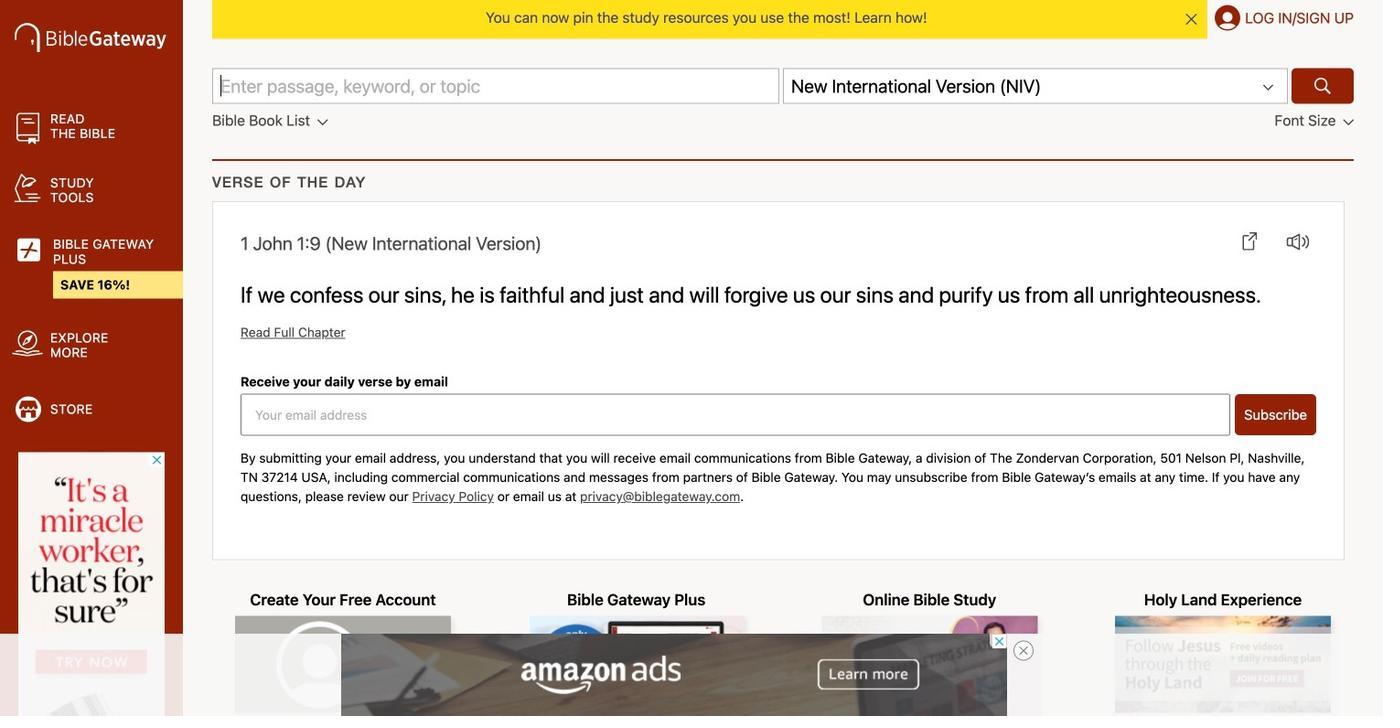Task type: locate. For each thing, give the bounding box(es) containing it.
3 homepage block image image from the left
[[822, 616, 1038, 713]]

homepage block image image
[[235, 616, 451, 713], [528, 616, 744, 713], [822, 616, 1038, 713], [1115, 616, 1331, 713]]

2 homepage block image image from the left
[[528, 616, 744, 713]]

1 horizontal spatial advertisement element
[[341, 634, 1007, 716]]

0 horizontal spatial advertisement element
[[18, 452, 165, 716]]

4 homepage block image image from the left
[[1115, 616, 1331, 713]]

None search field
[[212, 68, 1354, 104]]

advertisement element
[[18, 452, 165, 716], [341, 634, 1007, 716]]



Task type: describe. For each thing, give the bounding box(es) containing it.
search image
[[1312, 75, 1334, 97]]

1 homepage block image image from the left
[[235, 616, 451, 713]]

user notice alert
[[183, 0, 1383, 39]]

share image
[[1243, 232, 1257, 250]]

Your Email Address field
[[241, 394, 1231, 436]]

Quick Search text field
[[212, 68, 779, 104]]



